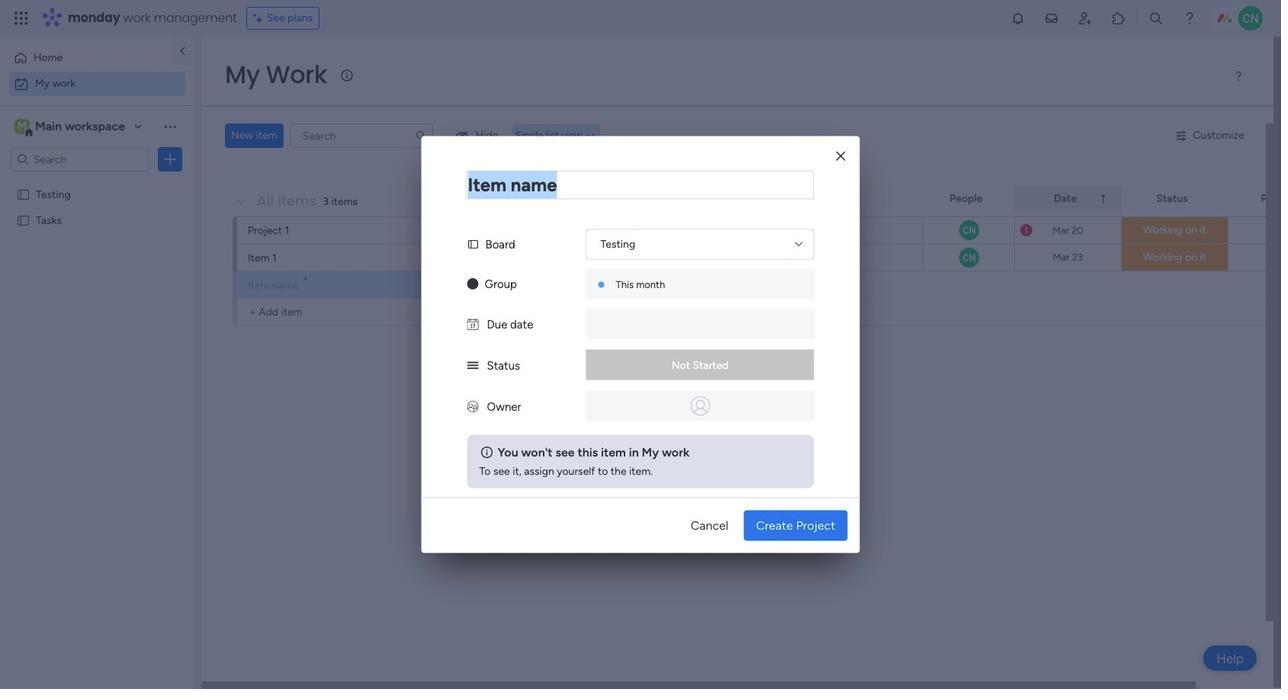 Task type: locate. For each thing, give the bounding box(es) containing it.
v2 multiple person column image
[[467, 400, 479, 414]]

column header down close icon on the top of page
[[763, 186, 924, 212]]

0 horizontal spatial column header
[[763, 186, 924, 212]]

option
[[9, 46, 162, 70], [9, 72, 185, 96], [0, 180, 194, 183]]

public board image
[[16, 213, 31, 227]]

search image
[[415, 130, 427, 142]]

select product image
[[14, 11, 29, 26]]

dialog
[[421, 136, 860, 553]]

None search field
[[290, 124, 433, 148]]

invite members image
[[1078, 11, 1093, 26]]

list box
[[0, 178, 194, 439]]

None field
[[466, 170, 814, 199]]

column header
[[763, 186, 924, 212], [1015, 186, 1122, 212]]

Filter dashboard by text search field
[[290, 124, 433, 148]]

public board image
[[16, 187, 31, 201]]

sort image
[[1098, 193, 1110, 205]]

workspace selection element
[[14, 117, 127, 137]]

column header up 'v2 overdue deadline' icon
[[1015, 186, 1122, 212]]

1 horizontal spatial column header
[[1015, 186, 1122, 212]]

notifications image
[[1010, 11, 1026, 26]]

v2 status image
[[467, 359, 479, 373]]

alert
[[467, 435, 814, 488]]

cool name image
[[1238, 6, 1263, 31]]

0 vertical spatial option
[[9, 46, 162, 70]]



Task type: vqa. For each thing, say whether or not it's contained in the screenshot.
option
yes



Task type: describe. For each thing, give the bounding box(es) containing it.
1 column header from the left
[[763, 186, 924, 212]]

2 column header from the left
[[1015, 186, 1122, 212]]

help image
[[1182, 11, 1197, 26]]

dapulse date column image
[[467, 318, 479, 331]]

Search in workspace field
[[32, 151, 127, 168]]

update feed image
[[1044, 11, 1059, 26]]

v2 overdue deadline image
[[1020, 223, 1033, 238]]

see plans image
[[253, 10, 267, 27]]

2 vertical spatial option
[[0, 180, 194, 183]]

1 vertical spatial option
[[9, 72, 185, 96]]

workspace image
[[14, 118, 30, 135]]

close image
[[836, 150, 845, 162]]

v2 sun image
[[467, 277, 479, 291]]

search everything image
[[1149, 11, 1164, 26]]

monday marketplace image
[[1111, 11, 1126, 26]]



